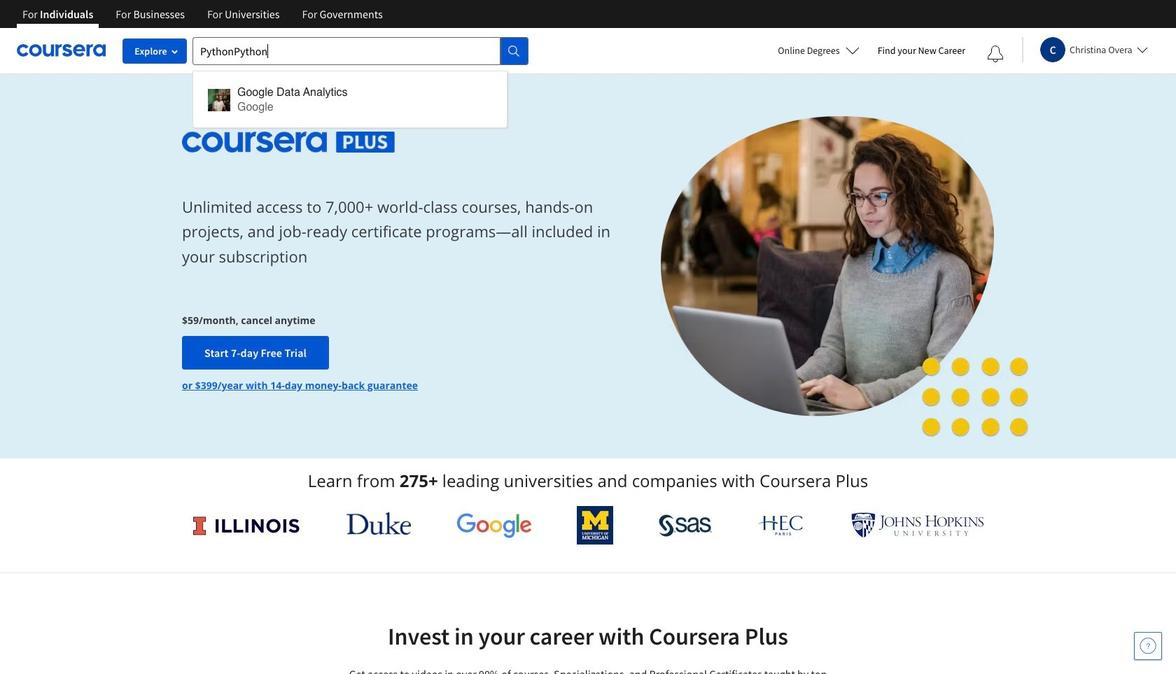 Task type: locate. For each thing, give the bounding box(es) containing it.
banner navigation
[[11, 0, 394, 28]]

What do you want to learn? text field
[[193, 37, 501, 65]]

None search field
[[193, 37, 529, 128]]

university of michigan image
[[577, 506, 614, 545]]

suggestion image image
[[208, 89, 230, 111]]

coursera plus image
[[182, 131, 395, 152]]

duke university image
[[346, 513, 411, 535]]

google image
[[456, 513, 532, 539]]



Task type: describe. For each thing, give the bounding box(es) containing it.
coursera image
[[17, 39, 106, 62]]

johns hopkins university image
[[852, 513, 985, 539]]

hec paris image
[[757, 511, 806, 540]]

university of illinois at urbana-champaign image
[[192, 514, 301, 537]]

help center image
[[1140, 638, 1157, 655]]

sas image
[[659, 514, 712, 537]]



Task type: vqa. For each thing, say whether or not it's contained in the screenshot.
search box
yes



